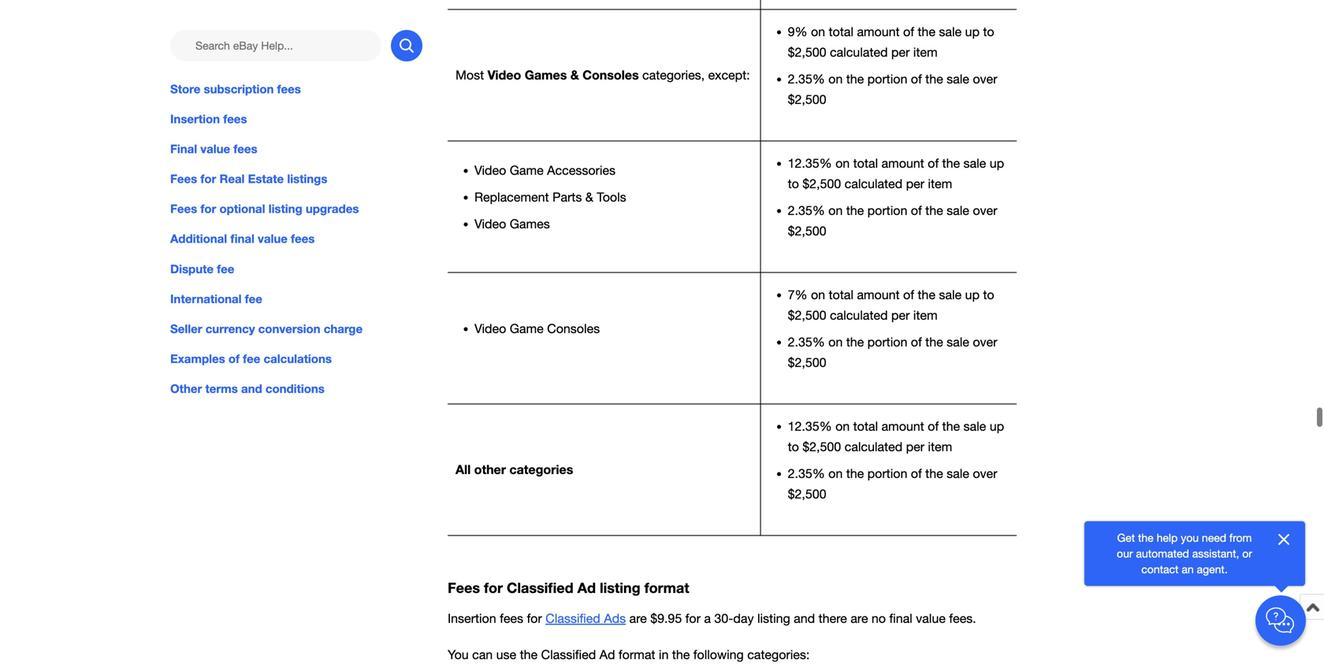 Task type: describe. For each thing, give the bounding box(es) containing it.
you
[[1181, 532, 1199, 545]]

use
[[496, 648, 517, 663]]

1 vertical spatial ad
[[600, 648, 615, 663]]

1 vertical spatial final
[[890, 612, 913, 626]]

fees up fees for real estate listings
[[234, 142, 257, 156]]

you can use the classified ad format in the following categories:
[[448, 648, 810, 663]]

video games
[[475, 217, 550, 231]]

except:
[[708, 68, 750, 82]]

charge
[[324, 322, 363, 336]]

fees.
[[950, 612, 977, 626]]

seller
[[170, 322, 202, 336]]

fees down "store subscription fees"
[[223, 112, 247, 126]]

can
[[472, 648, 493, 663]]

game for consoles
[[510, 322, 544, 336]]

a
[[704, 612, 711, 626]]

store subscription fees
[[170, 82, 301, 96]]

seller currency conversion charge
[[170, 322, 363, 336]]

categories
[[510, 462, 573, 477]]

0 horizontal spatial ad
[[578, 580, 596, 597]]

fees for real estate listings
[[170, 172, 328, 186]]

other
[[474, 462, 506, 477]]

2 vertical spatial listing
[[758, 612, 791, 626]]

additional final value fees
[[170, 232, 315, 246]]

$2,500 inside the 7% on total amount of the sale up to $2,500 calculated per item
[[788, 308, 827, 323]]

examples of fee calculations
[[170, 352, 332, 366]]

0 vertical spatial value
[[201, 142, 230, 156]]

on inside 9% on total amount of the sale up to $2,500 calculated per item
[[811, 24, 826, 39]]

1 12.35% on total amount of the sale up to $2,500 calculated per item from the top
[[788, 156, 1005, 191]]

no
[[872, 612, 886, 626]]

agent.
[[1197, 563, 1228, 576]]

store
[[170, 82, 201, 96]]

the inside 'get the help you need from our automated assistant, or contact an agent.'
[[1139, 532, 1154, 545]]

2 2.35% from the top
[[788, 203, 825, 218]]

video for video game accessories
[[475, 163, 506, 178]]

total for most
[[829, 24, 854, 39]]

video for video games
[[475, 217, 506, 231]]

0 vertical spatial format
[[645, 580, 690, 597]]

accessories
[[547, 163, 616, 178]]

all
[[456, 462, 471, 477]]

tools
[[597, 190, 627, 204]]

following
[[694, 648, 744, 663]]

2 vertical spatial classified
[[541, 648, 596, 663]]

to for video game consoles
[[984, 288, 995, 302]]

video game accessories
[[475, 163, 616, 178]]

dispute
[[170, 262, 214, 276]]

estate
[[248, 172, 284, 186]]

video game consoles
[[475, 322, 600, 336]]

dispute fee link
[[170, 260, 423, 278]]

get the help you need from our automated assistant, or contact an agent.
[[1117, 532, 1253, 576]]

most
[[456, 68, 484, 82]]

insertion fees link
[[170, 110, 423, 128]]

per for video game consoles
[[892, 308, 910, 323]]

automated
[[1136, 548, 1190, 561]]

item for video game consoles
[[914, 308, 938, 323]]

on inside the 7% on total amount of the sale up to $2,500 calculated per item
[[811, 288, 826, 302]]

0 horizontal spatial and
[[241, 382, 262, 396]]

over for video game consoles
[[973, 335, 998, 350]]

$2,500 inside 9% on total amount of the sale up to $2,500 calculated per item
[[788, 45, 827, 59]]

replacement
[[475, 190, 549, 204]]

7%
[[788, 288, 808, 302]]

1 horizontal spatial listing
[[600, 580, 641, 597]]

2.35% for most
[[788, 72, 825, 86]]

for for optional
[[201, 202, 216, 216]]

final value fees
[[170, 142, 257, 156]]

other terms and conditions
[[170, 382, 325, 396]]

insertion for insertion fees for classified ads are $9.95 for a 30-day listing and there are no final value fees.
[[448, 612, 496, 626]]

amount for video game consoles
[[857, 288, 900, 302]]

0 horizontal spatial listing
[[269, 202, 303, 216]]

2.35% for video game consoles
[[788, 335, 825, 350]]

2 are from the left
[[851, 612, 868, 626]]

categories:
[[748, 648, 810, 663]]

9% on total amount of the sale up to $2,500 calculated per item
[[788, 24, 995, 59]]

need
[[1202, 532, 1227, 545]]

up for video game consoles
[[966, 288, 980, 302]]

categories,
[[643, 68, 705, 82]]

1 vertical spatial and
[[794, 612, 815, 626]]

2 2.35% on the portion of the sale over $2,500 from the top
[[788, 203, 998, 238]]

fees for fees for classified ad listing format
[[448, 580, 480, 597]]

optional
[[220, 202, 265, 216]]

other terms and conditions link
[[170, 380, 423, 398]]

2 12.35% from the top
[[788, 419, 832, 434]]

amount for most
[[857, 24, 900, 39]]

final inside 'link'
[[230, 232, 255, 246]]

fee for dispute fee
[[217, 262, 234, 276]]

up for all other categories
[[990, 419, 1005, 434]]

over for most
[[973, 72, 998, 86]]

2 12.35% on total amount of the sale up to $2,500 calculated per item from the top
[[788, 419, 1005, 454]]

get the help you need from our automated assistant, or contact an agent. tooltip
[[1110, 531, 1260, 578]]

video for video game consoles
[[475, 322, 506, 336]]

fees for fees for real estate listings
[[170, 172, 197, 186]]

1 vertical spatial &
[[586, 190, 594, 204]]

of inside the 7% on total amount of the sale up to $2,500 calculated per item
[[904, 288, 915, 302]]

international fee link
[[170, 290, 423, 308]]

per for all other categories
[[906, 440, 925, 454]]

up for most
[[966, 24, 980, 39]]

get
[[1118, 532, 1135, 545]]

insertion for insertion fees
[[170, 112, 220, 126]]

final value fees link
[[170, 140, 423, 158]]

calculated for all other categories
[[845, 440, 903, 454]]

7% on total amount of the sale up to $2,500 calculated per item
[[788, 288, 995, 323]]

an
[[1182, 563, 1194, 576]]

9%
[[788, 24, 808, 39]]

game for accessories
[[510, 163, 544, 178]]

our
[[1117, 548, 1133, 561]]

classified ads link
[[546, 612, 626, 626]]

subscription
[[204, 82, 274, 96]]

0 vertical spatial classified
[[507, 580, 574, 597]]

you
[[448, 648, 469, 663]]

Search eBay Help... text field
[[170, 30, 382, 62]]

portion for video game consoles
[[868, 335, 908, 350]]

calculated for video game consoles
[[830, 308, 888, 323]]

insertion fees
[[170, 112, 247, 126]]

additional
[[170, 232, 227, 246]]

real
[[220, 172, 245, 186]]



Task type: vqa. For each thing, say whether or not it's contained in the screenshot.
topmost '12.35%'
yes



Task type: locate. For each thing, give the bounding box(es) containing it.
conversion
[[258, 322, 321, 336]]

other
[[170, 382, 202, 396]]

games down replacement
[[510, 217, 550, 231]]

2 horizontal spatial listing
[[758, 612, 791, 626]]

are
[[630, 612, 647, 626], [851, 612, 868, 626]]

$9.95
[[651, 612, 682, 626]]

0 vertical spatial &
[[571, 67, 579, 82]]

1 vertical spatial consoles
[[547, 322, 600, 336]]

amount inside the 7% on total amount of the sale up to $2,500 calculated per item
[[857, 288, 900, 302]]

4 2.35% from the top
[[788, 467, 825, 481]]

1 portion from the top
[[868, 72, 908, 86]]

games right most
[[525, 67, 567, 82]]

classified down classified ads 'link'
[[541, 648, 596, 663]]

1 horizontal spatial ad
[[600, 648, 615, 663]]

0 horizontal spatial value
[[201, 142, 230, 156]]

classified down fees for classified ad listing format
[[546, 612, 601, 626]]

0 vertical spatial insertion
[[170, 112, 220, 126]]

1 vertical spatial 12.35% on total amount of the sale up to $2,500 calculated per item
[[788, 419, 1005, 454]]

item
[[914, 45, 938, 59], [928, 176, 953, 191], [914, 308, 938, 323], [928, 440, 953, 454]]

1 vertical spatial game
[[510, 322, 544, 336]]

classified
[[507, 580, 574, 597], [546, 612, 601, 626], [541, 648, 596, 663]]

fees for fees for optional listing upgrades
[[170, 202, 197, 216]]

2 over from the top
[[973, 203, 998, 218]]

0 vertical spatial final
[[230, 232, 255, 246]]

over
[[973, 72, 998, 86], [973, 203, 998, 218], [973, 335, 998, 350], [973, 467, 998, 481]]

calculated for most
[[830, 45, 888, 59]]

assistant,
[[1193, 548, 1240, 561]]

final
[[230, 232, 255, 246], [890, 612, 913, 626]]

1 over from the top
[[973, 72, 998, 86]]

for
[[201, 172, 216, 186], [201, 202, 216, 216], [484, 580, 503, 597], [527, 612, 542, 626], [686, 612, 701, 626]]

12.35%
[[788, 156, 832, 171], [788, 419, 832, 434]]

calculated inside the 7% on total amount of the sale up to $2,500 calculated per item
[[830, 308, 888, 323]]

0 horizontal spatial insertion
[[170, 112, 220, 126]]

are left no
[[851, 612, 868, 626]]

0 vertical spatial 12.35%
[[788, 156, 832, 171]]

fee up the international fee
[[217, 262, 234, 276]]

fee up seller currency conversion charge
[[245, 292, 262, 306]]

1 vertical spatial format
[[619, 648, 656, 663]]

terms
[[205, 382, 238, 396]]

0 vertical spatial and
[[241, 382, 262, 396]]

fees down fees for optional listing upgrades link
[[291, 232, 315, 246]]

sale
[[939, 24, 962, 39], [947, 72, 970, 86], [964, 156, 987, 171], [947, 203, 970, 218], [939, 288, 962, 302], [947, 335, 970, 350], [964, 419, 987, 434], [947, 467, 970, 481]]

3 over from the top
[[973, 335, 998, 350]]

1 vertical spatial classified
[[546, 612, 601, 626]]

portion for all other categories
[[868, 467, 908, 481]]

most video games & consoles categories, except:
[[456, 67, 750, 82]]

3 portion from the top
[[868, 335, 908, 350]]

ads
[[604, 612, 626, 626]]

1 vertical spatial value
[[258, 232, 288, 246]]

for up additional
[[201, 202, 216, 216]]

sale inside the 7% on total amount of the sale up to $2,500 calculated per item
[[939, 288, 962, 302]]

examples of fee calculations link
[[170, 350, 423, 368]]

value inside 'link'
[[258, 232, 288, 246]]

additional final value fees link
[[170, 230, 423, 248]]

for for classified
[[484, 580, 503, 597]]

value down "fees for optional listing upgrades"
[[258, 232, 288, 246]]

2.35%
[[788, 72, 825, 86], [788, 203, 825, 218], [788, 335, 825, 350], [788, 467, 825, 481]]

of inside 9% on total amount of the sale up to $2,500 calculated per item
[[904, 24, 915, 39]]

insertion up can
[[448, 612, 496, 626]]

0 vertical spatial game
[[510, 163, 544, 178]]

upgrades
[[306, 202, 359, 216]]

from
[[1230, 532, 1252, 545]]

2 portion from the top
[[868, 203, 908, 218]]

1 2.35% from the top
[[788, 72, 825, 86]]

fees for optional listing upgrades
[[170, 202, 359, 216]]

fees up "insertion fees" link
[[277, 82, 301, 96]]

total for video game consoles
[[829, 288, 854, 302]]

conditions
[[266, 382, 325, 396]]

to
[[984, 24, 995, 39], [788, 176, 799, 191], [984, 288, 995, 302], [788, 440, 799, 454]]

per inside the 7% on total amount of the sale up to $2,500 calculated per item
[[892, 308, 910, 323]]

seller currency conversion charge link
[[170, 320, 423, 338]]

3 2.35% from the top
[[788, 335, 825, 350]]

4 over from the top
[[973, 467, 998, 481]]

0 vertical spatial fees
[[170, 172, 197, 186]]

calculations
[[264, 352, 332, 366]]

ad up classified ads 'link'
[[578, 580, 596, 597]]

3 2.35% on the portion of the sale over $2,500 from the top
[[788, 335, 998, 370]]

fees for optional listing upgrades link
[[170, 200, 423, 218]]

&
[[571, 67, 579, 82], [586, 190, 594, 204]]

item inside 9% on total amount of the sale up to $2,500 calculated per item
[[914, 45, 938, 59]]

fees for real estate listings link
[[170, 170, 423, 188]]

listing up ads
[[600, 580, 641, 597]]

all other categories
[[456, 462, 573, 477]]

currency
[[206, 322, 255, 336]]

fee inside dispute fee link
[[217, 262, 234, 276]]

to for all other categories
[[788, 440, 799, 454]]

insertion
[[170, 112, 220, 126], [448, 612, 496, 626]]

of
[[904, 24, 915, 39], [911, 72, 922, 86], [928, 156, 939, 171], [911, 203, 922, 218], [904, 288, 915, 302], [911, 335, 922, 350], [229, 352, 240, 366], [928, 419, 939, 434], [911, 467, 922, 481]]

2 vertical spatial fee
[[243, 352, 261, 366]]

1 vertical spatial insertion
[[448, 612, 496, 626]]

0 horizontal spatial are
[[630, 612, 647, 626]]

to inside the 7% on total amount of the sale up to $2,500 calculated per item
[[984, 288, 995, 302]]

insertion fees for classified ads are $9.95 for a 30-day listing and there are no final value fees.
[[448, 612, 977, 626]]

and left there
[[794, 612, 815, 626]]

consoles
[[583, 67, 639, 82], [547, 322, 600, 336]]

sale inside 9% on total amount of the sale up to $2,500 calculated per item
[[939, 24, 962, 39]]

1 horizontal spatial and
[[794, 612, 815, 626]]

item for all other categories
[[928, 440, 953, 454]]

up inside 9% on total amount of the sale up to $2,500 calculated per item
[[966, 24, 980, 39]]

international fee
[[170, 292, 262, 306]]

fee for international fee
[[245, 292, 262, 306]]

to inside 9% on total amount of the sale up to $2,500 calculated per item
[[984, 24, 995, 39]]

day
[[734, 612, 754, 626]]

ad down ads
[[600, 648, 615, 663]]

games
[[525, 67, 567, 82], [510, 217, 550, 231]]

for inside fees for optional listing upgrades link
[[201, 202, 216, 216]]

total for all other categories
[[854, 419, 878, 434]]

up inside the 7% on total amount of the sale up to $2,500 calculated per item
[[966, 288, 980, 302]]

insertion down store
[[170, 112, 220, 126]]

format left in
[[619, 648, 656, 663]]

1 vertical spatial games
[[510, 217, 550, 231]]

0 vertical spatial fee
[[217, 262, 234, 276]]

total
[[829, 24, 854, 39], [854, 156, 878, 171], [829, 288, 854, 302], [854, 419, 878, 434]]

value
[[201, 142, 230, 156], [258, 232, 288, 246], [916, 612, 946, 626]]

1 12.35% from the top
[[788, 156, 832, 171]]

listing
[[269, 202, 303, 216], [600, 580, 641, 597], [758, 612, 791, 626]]

for for real
[[201, 172, 216, 186]]

fee up the other terms and conditions
[[243, 352, 261, 366]]

fee inside examples of fee calculations link
[[243, 352, 261, 366]]

0 horizontal spatial final
[[230, 232, 255, 246]]

game
[[510, 163, 544, 178], [510, 322, 544, 336]]

listing down fees for real estate listings link
[[269, 202, 303, 216]]

2 game from the top
[[510, 322, 544, 336]]

fee inside international fee link
[[245, 292, 262, 306]]

1 horizontal spatial &
[[586, 190, 594, 204]]

0 vertical spatial consoles
[[583, 67, 639, 82]]

for inside fees for real estate listings link
[[201, 172, 216, 186]]

replacement parts & tools
[[475, 190, 627, 204]]

portion for most
[[868, 72, 908, 86]]

listings
[[287, 172, 328, 186]]

international
[[170, 292, 242, 306]]

fees
[[170, 172, 197, 186], [170, 202, 197, 216], [448, 580, 480, 597]]

there
[[819, 612, 847, 626]]

2.35% on the portion of the sale over $2,500 for most
[[788, 72, 998, 107]]

fees up additional
[[170, 202, 197, 216]]

the inside 9% on total amount of the sale up to $2,500 calculated per item
[[918, 24, 936, 39]]

1 vertical spatial 12.35%
[[788, 419, 832, 434]]

for up can
[[484, 580, 503, 597]]

2.35% on the portion of the sale over $2,500 for video game consoles
[[788, 335, 998, 370]]

item for most
[[914, 45, 938, 59]]

per for most
[[892, 45, 910, 59]]

per inside 9% on total amount of the sale up to $2,500 calculated per item
[[892, 45, 910, 59]]

the
[[918, 24, 936, 39], [847, 72, 864, 86], [926, 72, 944, 86], [943, 156, 960, 171], [847, 203, 864, 218], [926, 203, 944, 218], [918, 288, 936, 302], [847, 335, 864, 350], [926, 335, 944, 350], [943, 419, 960, 434], [847, 467, 864, 481], [926, 467, 944, 481], [1139, 532, 1154, 545], [520, 648, 538, 663], [672, 648, 690, 663]]

or
[[1243, 548, 1253, 561]]

1 vertical spatial fees
[[170, 202, 197, 216]]

4 2.35% on the portion of the sale over $2,500 from the top
[[788, 467, 998, 502]]

over for all other categories
[[973, 467, 998, 481]]

2 vertical spatial value
[[916, 612, 946, 626]]

of inside examples of fee calculations link
[[229, 352, 240, 366]]

fees up you
[[448, 580, 480, 597]]

parts
[[553, 190, 582, 204]]

0 vertical spatial listing
[[269, 202, 303, 216]]

1 horizontal spatial are
[[851, 612, 868, 626]]

total inside the 7% on total amount of the sale up to $2,500 calculated per item
[[829, 288, 854, 302]]

0 vertical spatial games
[[525, 67, 567, 82]]

and down examples of fee calculations
[[241, 382, 262, 396]]

0 vertical spatial 12.35% on total amount of the sale up to $2,500 calculated per item
[[788, 156, 1005, 191]]

for left a
[[686, 612, 701, 626]]

2.35% on the portion of the sale over $2,500 for all other categories
[[788, 467, 998, 502]]

1 are from the left
[[630, 612, 647, 626]]

per
[[892, 45, 910, 59], [906, 176, 925, 191], [892, 308, 910, 323], [906, 440, 925, 454]]

ad
[[578, 580, 596, 597], [600, 648, 615, 663]]

value down insertion fees
[[201, 142, 230, 156]]

2 vertical spatial fees
[[448, 580, 480, 597]]

0 horizontal spatial &
[[571, 67, 579, 82]]

2.35% for all other categories
[[788, 467, 825, 481]]

2.35% on the portion of the sale over $2,500
[[788, 72, 998, 107], [788, 203, 998, 238], [788, 335, 998, 370], [788, 467, 998, 502]]

fees up use
[[500, 612, 524, 626]]

fees for classified ad listing format
[[448, 580, 690, 597]]

for down fees for classified ad listing format
[[527, 612, 542, 626]]

1 horizontal spatial final
[[890, 612, 913, 626]]

examples
[[170, 352, 225, 366]]

$2,500
[[788, 45, 827, 59], [788, 92, 827, 107], [803, 176, 841, 191], [788, 224, 827, 238], [788, 308, 827, 323], [788, 355, 827, 370], [803, 440, 841, 454], [788, 487, 827, 502]]

and
[[241, 382, 262, 396], [794, 612, 815, 626]]

final down optional
[[230, 232, 255, 246]]

value left the fees.
[[916, 612, 946, 626]]

up
[[966, 24, 980, 39], [990, 156, 1005, 171], [966, 288, 980, 302], [990, 419, 1005, 434]]

contact
[[1142, 563, 1179, 576]]

calculated inside 9% on total amount of the sale up to $2,500 calculated per item
[[830, 45, 888, 59]]

amount inside 9% on total amount of the sale up to $2,500 calculated per item
[[857, 24, 900, 39]]

total inside 9% on total amount of the sale up to $2,500 calculated per item
[[829, 24, 854, 39]]

store subscription fees link
[[170, 80, 423, 98]]

30-
[[715, 612, 734, 626]]

1 vertical spatial fee
[[245, 292, 262, 306]]

final right no
[[890, 612, 913, 626]]

fees down final
[[170, 172, 197, 186]]

amount for all other categories
[[882, 419, 925, 434]]

1 horizontal spatial insertion
[[448, 612, 496, 626]]

fees inside 'link'
[[291, 232, 315, 246]]

are right ads
[[630, 612, 647, 626]]

format up $9.95
[[645, 580, 690, 597]]

listing right day
[[758, 612, 791, 626]]

0 vertical spatial ad
[[578, 580, 596, 597]]

1 vertical spatial listing
[[600, 580, 641, 597]]

1 2.35% on the portion of the sale over $2,500 from the top
[[788, 72, 998, 107]]

classified up classified ads 'link'
[[507, 580, 574, 597]]

the inside the 7% on total amount of the sale up to $2,500 calculated per item
[[918, 288, 936, 302]]

1 horizontal spatial value
[[258, 232, 288, 246]]

2 horizontal spatial value
[[916, 612, 946, 626]]

help
[[1157, 532, 1178, 545]]

in
[[659, 648, 669, 663]]

for left real
[[201, 172, 216, 186]]

video
[[488, 67, 521, 82], [475, 163, 506, 178], [475, 217, 506, 231], [475, 322, 506, 336]]

4 portion from the top
[[868, 467, 908, 481]]

1 game from the top
[[510, 163, 544, 178]]

final
[[170, 142, 197, 156]]

to for most
[[984, 24, 995, 39]]

dispute fee
[[170, 262, 234, 276]]

portion
[[868, 72, 908, 86], [868, 203, 908, 218], [868, 335, 908, 350], [868, 467, 908, 481]]

item inside the 7% on total amount of the sale up to $2,500 calculated per item
[[914, 308, 938, 323]]



